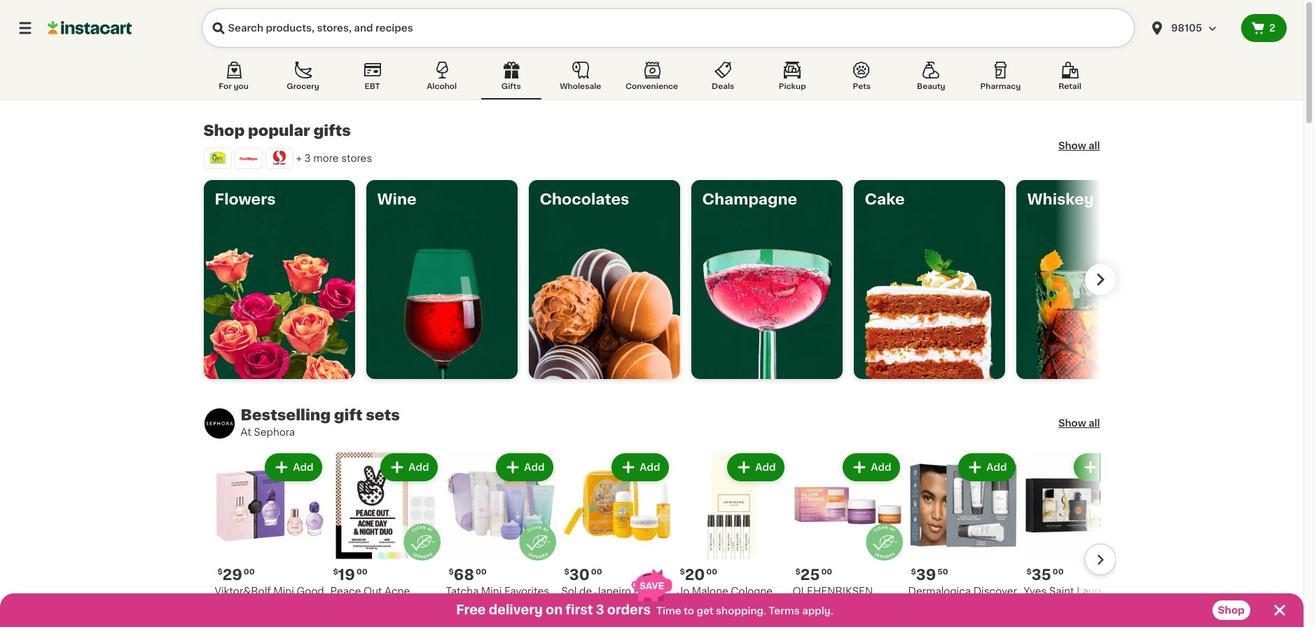 Task type: locate. For each thing, give the bounding box(es) containing it.
98105 button
[[1149, 8, 1234, 48]]

beauty
[[918, 83, 946, 90]]

olehenriksen
[[793, 587, 874, 596]]

& up "flowerbomb"
[[256, 601, 264, 610]]

bum up free delivery on first 3 orders time to get shopping. terms apply.
[[634, 587, 657, 596]]

add for 19
[[409, 463, 429, 472]]

3 left 'more' on the top of the page
[[305, 154, 311, 163]]

2 add from the left
[[409, 463, 429, 472]]

2 $ from the left
[[333, 568, 338, 576]]

skincare
[[793, 601, 835, 610]]

alcohol
[[427, 83, 457, 90]]

$ inside $ 30 00
[[565, 568, 570, 576]]

shop button
[[1213, 601, 1251, 620]]

olehenriksen skincare glow strong mini moisturizer + e
[[793, 587, 901, 627]]

2 show all from the top
[[1059, 418, 1101, 428]]

pharmacy button
[[971, 59, 1031, 100]]

all
[[1089, 141, 1101, 151], [1089, 418, 1101, 428]]

1 vertical spatial show all
[[1059, 418, 1101, 428]]

7 add button from the left
[[960, 455, 1015, 480]]

4 00 from the left
[[591, 568, 603, 576]]

$ inside $ 68 00
[[449, 568, 454, 576]]

$ 19 00
[[333, 568, 368, 582]]

laurent
[[1077, 587, 1115, 596]]

sets
[[366, 408, 400, 423]]

2 00 from the left
[[357, 568, 368, 576]]

$ up skincare
[[796, 568, 801, 576]]

1 product group from the left
[[215, 451, 325, 627]]

$ for 39
[[912, 568, 917, 576]]

product group containing 35
[[1024, 451, 1134, 627]]

00 inside $ 19 00
[[357, 568, 368, 576]]

set down discovery
[[731, 615, 747, 625]]

grocery button
[[273, 59, 333, 100]]

out
[[364, 587, 382, 596]]

kit
[[973, 601, 987, 610]]

day
[[398, 601, 418, 610]]

68
[[454, 568, 474, 582]]

4 $ from the left
[[565, 568, 570, 576]]

00 right 68
[[476, 568, 487, 576]]

show all link
[[1059, 139, 1101, 153], [1059, 416, 1101, 430]]

00 right 29
[[244, 568, 255, 576]]

show all link for item carousel region
[[1059, 416, 1101, 430]]

$ 39 50
[[912, 568, 949, 582]]

set
[[446, 601, 463, 610], [606, 601, 622, 610], [731, 615, 747, 625]]

20
[[685, 568, 705, 582]]

0 horizontal spatial set
[[446, 601, 463, 610]]

Search field
[[202, 8, 1135, 48]]

instacart image
[[48, 20, 132, 36]]

set down janeiro
[[606, 601, 622, 610]]

8 $ from the left
[[1027, 568, 1032, 576]]

00 right 19
[[357, 568, 368, 576]]

3 right first
[[596, 604, 605, 617]]

1 horizontal spatial set
[[606, 601, 622, 610]]

0 vertical spatial all
[[1089, 141, 1101, 151]]

$ 20 00
[[680, 568, 718, 582]]

5 $ from the left
[[680, 568, 685, 576]]

& for 19
[[421, 601, 429, 610]]

beauty button
[[902, 59, 962, 100]]

gifts button
[[481, 59, 542, 100]]

sol de janeiro bum bum jet set
[[562, 587, 657, 610]]

tatcha mini favorites set
[[446, 587, 550, 610]]

add button for 19
[[382, 455, 436, 480]]

00 inside $ 30 00
[[591, 568, 603, 576]]

35
[[1032, 568, 1052, 582]]

1 add button from the left
[[267, 455, 321, 480]]

$ up tatcha
[[449, 568, 454, 576]]

1 vertical spatial 3
[[596, 604, 605, 617]]

tab panel
[[188, 123, 1174, 627]]

ebt
[[365, 83, 380, 90]]

$ up the viktor&rolf
[[218, 568, 223, 576]]

cake link
[[854, 180, 1005, 379]]

at
[[241, 428, 252, 437]]

healthy
[[909, 601, 947, 610]]

$ inside $ 39 50
[[912, 568, 917, 576]]

add for 29
[[293, 463, 314, 472]]

retail
[[1059, 83, 1082, 90]]

set inside the tatcha mini favorites set
[[446, 601, 463, 610]]

6 product group from the left
[[793, 451, 903, 627]]

$ inside $ 19 00
[[333, 568, 338, 576]]

1 show from the top
[[1059, 141, 1087, 151]]

mini up free
[[481, 587, 502, 596]]

3 product group from the left
[[446, 451, 556, 627]]

3 add button from the left
[[498, 455, 552, 480]]

sol
[[562, 587, 577, 596]]

moisturizer
[[816, 615, 871, 625]]

3 & from the left
[[1113, 601, 1121, 610]]

0 vertical spatial show
[[1059, 141, 1087, 151]]

$ inside the $ 20 00
[[680, 568, 685, 576]]

& for 35
[[1113, 601, 1121, 610]]

product group containing 19
[[330, 451, 441, 627]]

gift
[[334, 408, 363, 423]]

00 inside $ 25 00
[[822, 568, 833, 576]]

98105
[[1172, 23, 1203, 33]]

1 horizontal spatial shop
[[1219, 606, 1246, 615]]

0 horizontal spatial shop
[[204, 123, 245, 138]]

00 inside $ 68 00
[[476, 568, 487, 576]]

$ for 29
[[218, 568, 223, 576]]

2 show all link from the top
[[1059, 416, 1101, 430]]

set inside sol de janeiro bum bum jet set
[[606, 601, 622, 610]]

fortune
[[215, 601, 253, 610]]

show for tile list cards carousel 'element'
[[1059, 141, 1087, 151]]

viktor&rolf
[[215, 587, 271, 596]]

$ up jo
[[680, 568, 685, 576]]

& inside the peace out acne salicylic acid day & night duo
[[421, 601, 429, 610]]

None search field
[[202, 8, 1135, 48]]

1 add from the left
[[293, 463, 314, 472]]

5 add from the left
[[756, 463, 776, 472]]

collection
[[677, 615, 728, 625]]

6 $ from the left
[[796, 568, 801, 576]]

product group
[[215, 451, 325, 627], [330, 451, 441, 627], [446, 451, 556, 627], [562, 451, 672, 627], [677, 451, 787, 627], [793, 451, 903, 627], [909, 451, 1019, 627], [1024, 451, 1134, 627]]

shop inside tab panel
[[204, 123, 245, 138]]

4 add from the left
[[640, 463, 661, 472]]

shop up qfc logo
[[204, 123, 245, 138]]

sephora image
[[204, 408, 235, 439]]

$ for 20
[[680, 568, 685, 576]]

set down tatcha
[[446, 601, 463, 610]]

1 vertical spatial all
[[1089, 418, 1101, 428]]

more
[[313, 154, 339, 163]]

7 $ from the left
[[912, 568, 917, 576]]

5 product group from the left
[[677, 451, 787, 627]]

deals button
[[693, 59, 754, 100]]

1 00 from the left
[[244, 568, 255, 576]]

$ inside $ 35 00
[[1027, 568, 1032, 576]]

2 & from the left
[[421, 601, 429, 610]]

libre
[[1024, 615, 1049, 625]]

0 vertical spatial show all link
[[1059, 139, 1101, 153]]

you
[[234, 83, 249, 90]]

$ 35 00
[[1027, 568, 1064, 582]]

shop for shop popular gifts
[[204, 123, 245, 138]]

mini left the good
[[274, 587, 294, 596]]

8 add button from the left
[[1076, 455, 1130, 480]]

set inside jo malone cologne mini discovery collection set
[[731, 615, 747, 625]]

(960)
[[614, 617, 635, 625]]

1 horizontal spatial +
[[874, 615, 880, 625]]

6 add button from the left
[[845, 455, 899, 480]]

3 add from the left
[[524, 463, 545, 472]]

mini inside the tatcha mini favorites set
[[481, 587, 502, 596]]

4 add button from the left
[[613, 455, 668, 480]]

+ down strong
[[874, 615, 880, 625]]

1 show all link from the top
[[1059, 139, 1101, 153]]

00 for 19
[[357, 568, 368, 576]]

0 horizontal spatial &
[[256, 601, 264, 610]]

shop left close icon in the right of the page
[[1219, 606, 1246, 615]]

0 vertical spatial bum
[[634, 587, 657, 596]]

00 inside $ 35 00
[[1053, 568, 1064, 576]]

1 & from the left
[[256, 601, 264, 610]]

product group containing 39
[[909, 451, 1019, 627]]

tile list cards carousel element
[[198, 175, 1174, 385]]

00 right 30
[[591, 568, 603, 576]]

5 add button from the left
[[729, 455, 783, 480]]

$ 29 00
[[218, 568, 255, 582]]

show all for tile list cards carousel 'element'
[[1059, 141, 1101, 151]]

$ inside $ 25 00
[[796, 568, 801, 576]]

show
[[1059, 141, 1087, 151], [1059, 418, 1087, 428]]

1 vertical spatial show
[[1059, 418, 1087, 428]]

$
[[218, 568, 223, 576], [333, 568, 338, 576], [449, 568, 454, 576], [565, 568, 570, 576], [680, 568, 685, 576], [796, 568, 801, 576], [912, 568, 917, 576], [1027, 568, 1032, 576]]

+
[[296, 154, 302, 163], [874, 615, 880, 625]]

add for 20
[[756, 463, 776, 472]]

1 $ from the left
[[218, 568, 223, 576]]

set for 20
[[731, 615, 747, 625]]

4 product group from the left
[[562, 451, 672, 627]]

1 vertical spatial shop
[[1219, 606, 1246, 615]]

00
[[244, 568, 255, 576], [357, 568, 368, 576], [476, 568, 487, 576], [591, 568, 603, 576], [707, 568, 718, 576], [822, 568, 833, 576], [1053, 568, 1064, 576]]

show for item carousel region
[[1059, 418, 1087, 428]]

$ for 25
[[796, 568, 801, 576]]

3 00 from the left
[[476, 568, 487, 576]]

& inside yves saint laurent mini black opium & libre eau de parf
[[1113, 601, 1121, 610]]

6 add from the left
[[871, 463, 892, 472]]

tatcha
[[446, 587, 479, 596]]

00 right 20
[[707, 568, 718, 576]]

2 add button from the left
[[382, 455, 436, 480]]

convenience button
[[620, 59, 684, 100]]

1 horizontal spatial &
[[421, 601, 429, 610]]

for you button
[[204, 59, 264, 100]]

2 horizontal spatial set
[[731, 615, 747, 625]]

$ for 68
[[449, 568, 454, 576]]

7 add from the left
[[987, 463, 1008, 472]]

00 for 30
[[591, 568, 603, 576]]

7 00 from the left
[[1053, 568, 1064, 576]]

1 vertical spatial +
[[874, 615, 880, 625]]

2 horizontal spatial &
[[1113, 601, 1121, 610]]

$ up yves
[[1027, 568, 1032, 576]]

00 inside the $ 20 00
[[707, 568, 718, 576]]

1 horizontal spatial bum
[[634, 587, 657, 596]]

add button for 68
[[498, 455, 552, 480]]

grocery
[[287, 83, 320, 90]]

add button for 29
[[267, 455, 321, 480]]

2 product group from the left
[[330, 451, 441, 627]]

+ right safeway logo at the left top of the page
[[296, 154, 302, 163]]

wine link
[[366, 180, 518, 379]]

add button for 35
[[1076, 455, 1130, 480]]

saint
[[1050, 587, 1075, 596]]

bum
[[634, 587, 657, 596], [562, 601, 584, 610]]

add for 68
[[524, 463, 545, 472]]

$ up "peace"
[[333, 568, 338, 576]]

6 00 from the left
[[822, 568, 833, 576]]

+ 3 more stores
[[296, 154, 372, 163]]

& right opium
[[1113, 601, 1121, 610]]

7 product group from the left
[[909, 451, 1019, 627]]

chocolates
[[540, 192, 630, 207]]

product group containing 25
[[793, 451, 903, 627]]

$ 68 00
[[449, 568, 487, 582]]

0 vertical spatial show all
[[1059, 141, 1101, 151]]

safeway logo image
[[269, 148, 290, 169]]

+ 3 more stores link
[[204, 144, 372, 169]]

2 all from the top
[[1089, 418, 1101, 428]]

00 right 25
[[822, 568, 833, 576]]

8 product group from the left
[[1024, 451, 1134, 627]]

bum down sol
[[562, 601, 584, 610]]

close image
[[1272, 602, 1289, 619]]

0 vertical spatial shop
[[204, 123, 245, 138]]

0 vertical spatial 3
[[305, 154, 311, 163]]

98105 button
[[1141, 8, 1242, 48]]

mini inside viktor&rolf mini good fortune & flowerbomb perfu
[[274, 587, 294, 596]]

shop inside button
[[1219, 606, 1246, 615]]

$ left 50
[[912, 568, 917, 576]]

8 add from the left
[[1103, 463, 1123, 472]]

00 right 35
[[1053, 568, 1064, 576]]

3 $ from the left
[[449, 568, 454, 576]]

2 show from the top
[[1059, 418, 1087, 428]]

mini down skincare
[[793, 615, 814, 625]]

5 00 from the left
[[707, 568, 718, 576]]

de
[[580, 587, 592, 596]]

1 vertical spatial show all link
[[1059, 416, 1101, 430]]

fred meyer logo image
[[238, 148, 259, 169]]

39
[[917, 568, 937, 582]]

1 show all from the top
[[1059, 141, 1101, 151]]

$ up sol
[[565, 568, 570, 576]]

0 horizontal spatial +
[[296, 154, 302, 163]]

00 for 68
[[476, 568, 487, 576]]

mini down jo
[[677, 601, 698, 610]]

19
[[338, 568, 355, 582]]

wholesale button
[[551, 59, 611, 100]]

0 horizontal spatial bum
[[562, 601, 584, 610]]

gifts
[[502, 83, 521, 90]]

mini down yves
[[1024, 601, 1045, 610]]

cake
[[865, 192, 905, 207]]

0 horizontal spatial 3
[[305, 154, 311, 163]]

1 all from the top
[[1089, 141, 1101, 151]]

00 for 25
[[822, 568, 833, 576]]

$ inside the $ 29 00
[[218, 568, 223, 576]]

00 inside the $ 29 00
[[244, 568, 255, 576]]

peace out acne salicylic acid day & night duo
[[330, 587, 429, 625]]

& right day
[[421, 601, 429, 610]]

mini
[[274, 587, 294, 596], [481, 587, 502, 596], [677, 601, 698, 610], [1024, 601, 1045, 610], [793, 615, 814, 625]]

wholesale
[[560, 83, 602, 90]]

pickup button
[[763, 59, 823, 100]]



Task type: describe. For each thing, give the bounding box(es) containing it.
product group containing 68
[[446, 451, 556, 627]]

product group containing 29
[[215, 451, 325, 627]]

viktor&rolf mini good fortune & flowerbomb perfu
[[215, 587, 324, 627]]

show all for item carousel region
[[1059, 418, 1101, 428]]

discovery
[[701, 601, 750, 610]]

opium
[[1077, 601, 1110, 610]]

(54)
[[498, 617, 514, 625]]

first
[[566, 604, 593, 617]]

sephora
[[254, 428, 295, 437]]

add button for 30
[[613, 455, 668, 480]]

00 for 35
[[1053, 568, 1064, 576]]

add button for 39
[[960, 455, 1015, 480]]

alcohol button
[[412, 59, 472, 100]]

1 horizontal spatial 3
[[596, 604, 605, 617]]

yves
[[1024, 587, 1047, 596]]

acid
[[374, 601, 396, 610]]

add for 39
[[987, 463, 1008, 472]]

shop categories tab list
[[204, 59, 1101, 100]]

add for 30
[[640, 463, 661, 472]]

pharmacy
[[981, 83, 1021, 90]]

champagne
[[703, 192, 798, 207]]

qfc logo image
[[207, 148, 228, 169]]

retail button
[[1041, 59, 1101, 100]]

free
[[456, 604, 486, 617]]

2 button
[[1242, 14, 1288, 42]]

convenience
[[626, 83, 679, 90]]

& inside viktor&rolf mini good fortune & flowerbomb perfu
[[256, 601, 264, 610]]

stores
[[341, 154, 372, 163]]

all for the show all link associated with tile list cards carousel 'element'
[[1089, 141, 1101, 151]]

29
[[223, 568, 242, 582]]

skin
[[950, 601, 971, 610]]

free delivery on first 3 orders time to get shopping. terms apply.
[[456, 604, 834, 617]]

pets
[[853, 83, 871, 90]]

gifts
[[314, 123, 351, 138]]

pickup
[[779, 83, 807, 90]]

30
[[570, 568, 590, 582]]

mini inside yves saint laurent mini black opium & libre eau de parf
[[1024, 601, 1045, 610]]

00 for 20
[[707, 568, 718, 576]]

50
[[938, 568, 949, 576]]

bestselling gift sets at sephora
[[241, 408, 400, 437]]

champagne link
[[691, 180, 843, 379]]

de
[[1072, 615, 1086, 625]]

peace
[[330, 587, 361, 596]]

good
[[297, 587, 324, 596]]

for you
[[219, 83, 249, 90]]

chocolates link
[[529, 180, 680, 379]]

set for 30
[[606, 601, 622, 610]]

favorites
[[505, 587, 550, 596]]

$ for 19
[[333, 568, 338, 576]]

dermalogica discover healthy skin kit
[[909, 587, 1018, 610]]

dermalogica
[[909, 587, 972, 596]]

pets button
[[832, 59, 892, 100]]

discover
[[974, 587, 1018, 596]]

+ inside olehenriksen skincare glow strong mini moisturizer + e
[[874, 615, 880, 625]]

$ 25 00
[[796, 568, 833, 582]]

00 for 29
[[244, 568, 255, 576]]

next image
[[1091, 271, 1107, 288]]

janeiro
[[595, 587, 632, 596]]

cologne
[[731, 587, 773, 596]]

apply.
[[803, 606, 834, 616]]

show all link for tile list cards carousel 'element'
[[1059, 139, 1101, 153]]

popular
[[248, 123, 310, 138]]

salicylic
[[330, 601, 371, 610]]

malone
[[692, 587, 729, 596]]

wine
[[377, 192, 417, 207]]

jo malone cologne mini discovery collection set
[[677, 587, 773, 625]]

save image
[[632, 569, 673, 602]]

flowerbomb
[[215, 615, 276, 625]]

add button for 25
[[845, 455, 899, 480]]

shopping.
[[716, 606, 767, 616]]

flowers link
[[204, 180, 355, 379]]

deals
[[712, 83, 735, 90]]

jo
[[677, 587, 690, 596]]

$ for 35
[[1027, 568, 1032, 576]]

0 vertical spatial +
[[296, 154, 302, 163]]

yves saint laurent mini black opium & libre eau de parf
[[1024, 587, 1125, 627]]

whiskey link
[[1017, 180, 1168, 379]]

item carousel region
[[188, 451, 1134, 627]]

acne
[[385, 587, 410, 596]]

$ for 30
[[565, 568, 570, 576]]

orders
[[608, 604, 651, 617]]

25
[[801, 568, 820, 582]]

terms
[[769, 606, 800, 616]]

3 inside tab panel
[[305, 154, 311, 163]]

duo
[[360, 615, 380, 625]]

product group containing 30
[[562, 451, 672, 627]]

to
[[684, 606, 695, 616]]

mini inside olehenriksen skincare glow strong mini moisturizer + e
[[793, 615, 814, 625]]

add for 35
[[1103, 463, 1123, 472]]

shop for shop
[[1219, 606, 1246, 615]]

night
[[330, 615, 357, 625]]

all for the show all link corresponding to item carousel region
[[1089, 418, 1101, 428]]

delivery
[[489, 604, 543, 617]]

mini inside jo malone cologne mini discovery collection set
[[677, 601, 698, 610]]

add for 25
[[871, 463, 892, 472]]

whiskey
[[1028, 192, 1095, 207]]

1 vertical spatial bum
[[562, 601, 584, 610]]

product group containing 20
[[677, 451, 787, 627]]

shop popular gifts
[[204, 123, 351, 138]]

add button for 20
[[729, 455, 783, 480]]

ebt button
[[342, 59, 403, 100]]

tab panel containing shop popular gifts
[[188, 123, 1174, 627]]

strong
[[866, 601, 899, 610]]



Task type: vqa. For each thing, say whether or not it's contained in the screenshot.
'$' inside the $ 17 40
no



